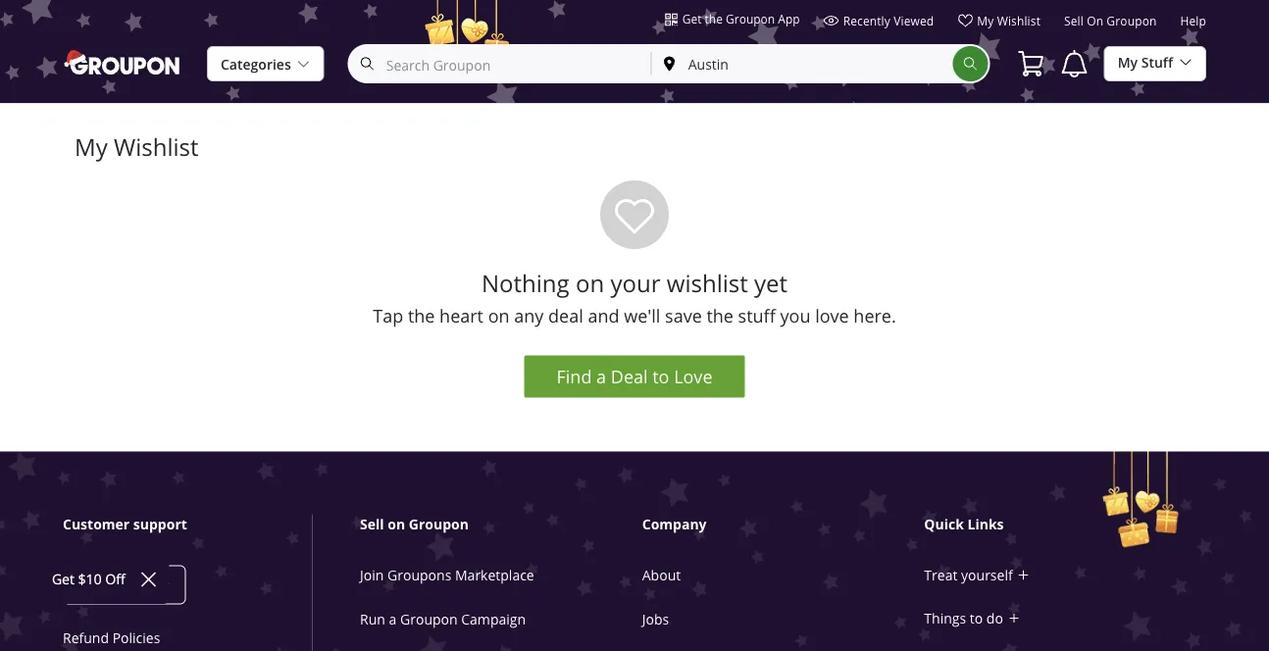 Task type: locate. For each thing, give the bounding box(es) containing it.
find a deal to love
[[557, 365, 713, 389]]

sell up the notifications inbox icon
[[1065, 13, 1084, 29]]

run a groupon campaign
[[360, 611, 526, 629]]

sell on groupon for sell on groupon link
[[1065, 13, 1158, 29]]

jobs link
[[643, 611, 669, 629]]

wishlist
[[667, 268, 749, 299]]

groupon for sell on groupon link
[[1107, 13, 1158, 29]]

join groupons marketplace
[[360, 567, 535, 585]]

refund
[[63, 630, 109, 648]]

my wishlist inside my wishlist link
[[978, 13, 1041, 28]]

any
[[514, 304, 544, 328]]

here.
[[854, 304, 897, 328]]

love
[[816, 304, 850, 328]]

recently
[[844, 13, 891, 28]]

1 horizontal spatial sell on groupon
[[1065, 13, 1158, 29]]

my down groupon image
[[75, 132, 108, 163]]

1 vertical spatial sell on groupon
[[360, 515, 469, 534]]

1 horizontal spatial sell
[[1065, 13, 1084, 29]]

my
[[978, 13, 995, 28], [1118, 53, 1138, 72], [75, 132, 108, 163]]

groupon up my stuff
[[1107, 13, 1158, 29]]

to inside find a deal to love link
[[653, 365, 670, 389]]

links
[[968, 515, 1004, 534]]

yet
[[755, 268, 788, 299]]

my inside my wishlist link
[[978, 13, 995, 28]]

a right find
[[597, 365, 607, 389]]

you
[[781, 304, 811, 328]]

marketplace
[[455, 567, 535, 585]]

1 horizontal spatial my
[[978, 13, 995, 28]]

1 vertical spatial to
[[970, 610, 984, 628]]

on up groupons
[[388, 515, 405, 534]]

categories button
[[207, 46, 325, 82]]

groupon down groupons
[[400, 611, 458, 629]]

groupon inside heading
[[409, 515, 469, 534]]

groupon left app
[[726, 11, 775, 26]]

0 vertical spatial to
[[653, 365, 670, 389]]

center
[[119, 575, 170, 596]]

1 horizontal spatial my wishlist
[[978, 13, 1041, 28]]

app
[[779, 11, 800, 26]]

0 vertical spatial help
[[1181, 13, 1207, 29]]

a
[[597, 365, 607, 389], [389, 611, 397, 629]]

groupon inside button
[[726, 11, 775, 26]]

1 vertical spatial wishlist
[[114, 132, 199, 163]]

refund policies link
[[63, 630, 160, 648]]

0 horizontal spatial to
[[653, 365, 670, 389]]

my wishlist up search icon
[[978, 13, 1041, 28]]

a for find
[[597, 365, 607, 389]]

1 vertical spatial my wishlist
[[75, 132, 199, 163]]

sell on groupon heading
[[360, 515, 655, 534]]

0 vertical spatial my wishlist
[[978, 13, 1041, 28]]

quick
[[925, 515, 965, 534]]

to
[[653, 365, 670, 389], [970, 610, 984, 628]]

the
[[705, 11, 723, 26], [408, 304, 435, 328], [707, 304, 734, 328]]

0 horizontal spatial wishlist
[[114, 132, 199, 163]]

quick links
[[925, 515, 1004, 534]]

0 horizontal spatial help
[[79, 575, 114, 596]]

join
[[360, 567, 384, 585]]

0 vertical spatial sell on groupon
[[1065, 13, 1158, 29]]

on
[[1087, 13, 1104, 29], [576, 268, 605, 299], [488, 304, 510, 328], [388, 515, 405, 534]]

help
[[1181, 13, 1207, 29], [79, 575, 114, 596]]

0 vertical spatial sell
[[1065, 13, 1084, 29]]

0 horizontal spatial sell on groupon
[[360, 515, 469, 534]]

0 horizontal spatial my
[[75, 132, 108, 163]]

get
[[683, 11, 702, 26]]

1 horizontal spatial a
[[597, 365, 607, 389]]

1 horizontal spatial wishlist
[[998, 13, 1041, 28]]

0 vertical spatial a
[[597, 365, 607, 389]]

we'll
[[624, 304, 661, 328]]

the right the get
[[705, 11, 723, 26]]

help center
[[79, 575, 170, 596]]

things to do
[[925, 610, 1004, 628]]

0 horizontal spatial my wishlist
[[75, 132, 199, 163]]

my left stuff
[[1118, 53, 1138, 72]]

do
[[987, 610, 1004, 628]]

sell on groupon
[[1065, 13, 1158, 29], [360, 515, 469, 534]]

deal
[[611, 365, 648, 389]]

Austin search field
[[652, 46, 954, 81]]

sell
[[1065, 13, 1084, 29], [360, 515, 384, 534]]

1 vertical spatial help
[[79, 575, 114, 596]]

0 vertical spatial my
[[978, 13, 995, 28]]

the right tap
[[408, 304, 435, 328]]

groupon up join groupons marketplace link
[[409, 515, 469, 534]]

groupon for run a groupon campaign link
[[400, 611, 458, 629]]

1 horizontal spatial help
[[1181, 13, 1207, 29]]

groupons
[[388, 567, 452, 585]]

nothing
[[482, 268, 570, 299]]

1 vertical spatial my
[[1118, 53, 1138, 72]]

wishlist
[[998, 13, 1041, 28], [114, 132, 199, 163]]

sell inside heading
[[360, 515, 384, 534]]

wishlist down groupon image
[[114, 132, 199, 163]]

my wishlist down groupon image
[[75, 132, 199, 163]]

treat yourself
[[925, 566, 1013, 584]]

wishlist left sell on groupon link
[[998, 13, 1041, 28]]

help up my stuff button
[[1181, 13, 1207, 29]]

search element
[[954, 46, 989, 81]]

0 horizontal spatial a
[[389, 611, 397, 629]]

my stuff button
[[1105, 45, 1207, 81]]

1 horizontal spatial to
[[970, 610, 984, 628]]

a right run
[[389, 611, 397, 629]]

sell on groupon inside heading
[[360, 515, 469, 534]]

help left center
[[79, 575, 114, 596]]

tap
[[373, 304, 404, 328]]

to left do
[[970, 610, 984, 628]]

recently viewed
[[844, 13, 935, 28]]

on up and
[[576, 268, 605, 299]]

sell on groupon up groupons
[[360, 515, 469, 534]]

1 vertical spatial sell
[[360, 515, 384, 534]]

my up the search element
[[978, 13, 995, 28]]

groupon
[[726, 11, 775, 26], [1107, 13, 1158, 29], [409, 515, 469, 534], [400, 611, 458, 629]]

deal
[[549, 304, 584, 328]]

to right deal
[[653, 365, 670, 389]]

Search Groupon search field
[[348, 44, 991, 83], [350, 46, 651, 81]]

recently viewed link
[[824, 13, 935, 36]]

join groupons marketplace link
[[360, 567, 535, 585]]

sell on groupon up my stuff
[[1065, 13, 1158, 29]]

sell for sell on groupon link
[[1065, 13, 1084, 29]]

my wishlist
[[978, 13, 1041, 28], [75, 132, 199, 163]]

1 vertical spatial a
[[389, 611, 397, 629]]

the down wishlist
[[707, 304, 734, 328]]

policies
[[113, 630, 160, 648]]

0 horizontal spatial sell
[[360, 515, 384, 534]]

your
[[611, 268, 661, 299]]

2 horizontal spatial my
[[1118, 53, 1138, 72]]

sell up join
[[360, 515, 384, 534]]

get the groupon app button
[[665, 10, 800, 27]]



Task type: describe. For each thing, give the bounding box(es) containing it.
on left "any"
[[488, 304, 510, 328]]

find
[[557, 365, 592, 389]]

nothing on your wishlist yet tap the heart on any deal and we'll save the stuff you love here.
[[373, 268, 897, 328]]

yourself
[[962, 566, 1013, 584]]

heart
[[440, 304, 484, 328]]

customer
[[63, 515, 130, 534]]

0 vertical spatial wishlist
[[998, 13, 1041, 28]]

about
[[643, 567, 681, 585]]

stuff
[[1142, 53, 1174, 72]]

help center link
[[63, 566, 186, 605]]

about link
[[643, 567, 681, 585]]

viewed
[[894, 13, 935, 28]]

sell for sell on groupon heading
[[360, 515, 384, 534]]

refund policies
[[63, 630, 160, 648]]

search image
[[963, 56, 979, 72]]

customer support heading
[[63, 515, 312, 534]]

and
[[588, 304, 620, 328]]

company heading
[[643, 515, 937, 534]]

categories
[[221, 55, 291, 74]]

a for run
[[389, 611, 397, 629]]

save
[[665, 304, 702, 328]]

treat
[[925, 566, 958, 584]]

jobs
[[643, 611, 669, 629]]

groupon for sell on groupon heading
[[409, 515, 469, 534]]

on inside heading
[[388, 515, 405, 534]]

help link
[[1181, 13, 1207, 36]]

support
[[133, 515, 187, 534]]

stuff
[[739, 304, 776, 328]]

sell on groupon for sell on groupon heading
[[360, 515, 469, 534]]

on up the notifications inbox icon
[[1087, 13, 1104, 29]]

things
[[925, 610, 967, 628]]

customer support
[[63, 515, 187, 534]]

my stuff
[[1118, 53, 1174, 72]]

help for help center
[[79, 575, 114, 596]]

campaign
[[461, 611, 526, 629]]

my inside my stuff button
[[1118, 53, 1138, 72]]

the inside button
[[705, 11, 723, 26]]

help for help 'link'
[[1181, 13, 1207, 29]]

groupon image
[[63, 49, 184, 76]]

my wishlist link
[[958, 13, 1041, 36]]

run
[[360, 611, 386, 629]]

sell on groupon link
[[1065, 13, 1158, 36]]

notifications inbox image
[[1060, 48, 1091, 79]]

quick links heading
[[925, 515, 1219, 534]]

2 vertical spatial my
[[75, 132, 108, 163]]

company
[[643, 515, 707, 534]]

get the groupon app
[[683, 11, 800, 26]]

run a groupon campaign link
[[360, 611, 526, 629]]

love
[[674, 365, 713, 389]]

find a deal to love link
[[525, 356, 745, 398]]



Task type: vqa. For each thing, say whether or not it's contained in the screenshot.
Things
yes



